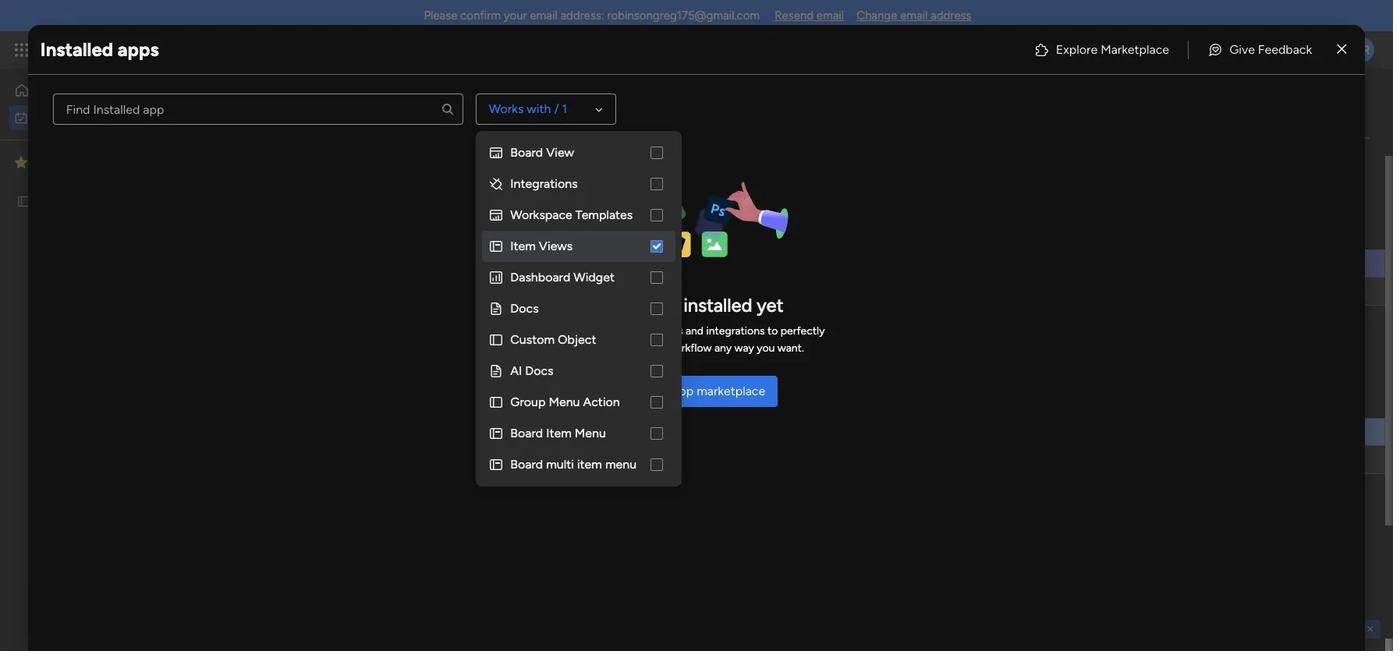 Task type: describe. For each thing, give the bounding box(es) containing it.
board down group
[[511, 426, 543, 441]]

want.
[[778, 342, 804, 355]]

1 vertical spatial docs
[[526, 364, 554, 379]]

1
[[562, 101, 568, 116]]

menu
[[606, 457, 637, 472]]

done
[[503, 162, 528, 175]]

change email address link
[[857, 9, 972, 23]]

my work button
[[9, 105, 168, 130]]

favorites button
[[11, 149, 155, 176]]

remove image
[[1365, 624, 1377, 636]]

group menu action
[[511, 395, 620, 410]]

work for monday
[[126, 41, 154, 59]]

resend email link
[[775, 9, 845, 23]]

302390365
[[1305, 623, 1361, 636]]

home button
[[9, 78, 168, 103]]

board view
[[511, 145, 574, 160]]

greg robinson image
[[1350, 37, 1375, 62]]

give feedback link
[[1196, 34, 1325, 65]]

board item menu
[[511, 426, 606, 441]]

customize
[[589, 342, 640, 355]]

explore marketplace
[[1057, 42, 1170, 57]]

integrations
[[707, 325, 765, 338]]

2 board #1 from the top
[[672, 427, 715, 440]]

integrations
[[511, 176, 578, 191]]

0 horizontal spatial item
[[511, 239, 536, 254]]

with
[[527, 101, 551, 116]]

views
[[539, 239, 573, 254]]

give
[[1230, 42, 1256, 57]]

1 board #1 from the top
[[672, 258, 715, 272]]

notifications image
[[1120, 42, 1136, 58]]

angle down image
[[596, 103, 603, 115]]

and
[[686, 325, 704, 338]]

1 vertical spatial item
[[546, 426, 572, 441]]

multi
[[546, 457, 574, 472]]

#1 for second the 'board #1' link from the bottom
[[703, 258, 715, 272]]

1 image
[[1166, 32, 1180, 50]]

custom object
[[511, 332, 597, 347]]

my work
[[34, 110, 76, 124]]

installed
[[684, 294, 753, 317]]

workspace templates
[[511, 208, 633, 222]]

Filter dashboard by text search field
[[296, 156, 443, 181]]

view
[[546, 145, 574, 160]]

no
[[610, 294, 635, 317]]

app
[[673, 384, 694, 399]]

works
[[489, 101, 524, 116]]

search everything image
[[1261, 42, 1277, 58]]

explore marketplace button
[[1022, 34, 1182, 65]]

check image
[[653, 242, 662, 251]]

board multi item menu
[[511, 457, 637, 472]]

robinsongreg175@gmail.com
[[608, 9, 760, 23]]

group
[[511, 395, 546, 410]]

works with / 1
[[489, 101, 568, 116]]

explore app marketplace button
[[616, 376, 778, 407]]

address:
[[561, 9, 605, 23]]

give feedback
[[1230, 42, 1313, 57]]

no apps installed yet discover powerful apps and integrations to perfectly customize your workflow any way you want.
[[569, 294, 825, 355]]

/
[[554, 101, 559, 116]]

discover
[[569, 325, 611, 338]]

my for my work
[[234, 91, 270, 126]]

items
[[531, 162, 558, 175]]

no apps installed banner image
[[595, 181, 798, 258]]

Search for an app search field
[[53, 94, 463, 125]]

marketplace
[[1101, 42, 1170, 57]]

item views
[[511, 239, 573, 254]]

item
[[577, 457, 602, 472]]

any
[[715, 342, 732, 355]]

give feedback button
[[1196, 34, 1325, 65]]

email for resend email
[[817, 9, 845, 23]]

monday
[[69, 41, 123, 59]]

workflow
[[667, 342, 712, 355]]

board down no apps installed banner image
[[672, 258, 701, 272]]

explore for explore marketplace
[[1057, 42, 1098, 57]]

object
[[558, 332, 597, 347]]

1 board #1 link from the top
[[670, 251, 814, 279]]

hide
[[477, 162, 501, 175]]

id: 302390365 element
[[1282, 620, 1381, 639]]

installed apps
[[40, 38, 159, 60]]

#1 for first the 'board #1' link from the bottom
[[703, 427, 715, 440]]



Task type: locate. For each thing, give the bounding box(es) containing it.
email right change
[[901, 9, 928, 23]]

board #1
[[672, 258, 715, 272], [672, 427, 715, 440]]

perfectly
[[781, 325, 825, 338]]

1 #1 from the top
[[703, 258, 715, 272]]

ai
[[511, 364, 522, 379]]

board #1 link down marketplace
[[670, 419, 814, 447]]

address
[[931, 9, 972, 23]]

menu up board item menu
[[549, 395, 580, 410]]

3 email from the left
[[901, 9, 928, 23]]

v2 star 2 image
[[15, 153, 27, 172]]

marketplace
[[697, 384, 766, 399]]

1 horizontal spatial item
[[546, 426, 572, 441]]

my
[[234, 91, 270, 126], [34, 110, 49, 124]]

1 horizontal spatial explore
[[1057, 42, 1098, 57]]

0 horizontal spatial your
[[504, 9, 527, 23]]

email right resend at the right top of the page
[[817, 9, 845, 23]]

my for my work
[[34, 110, 49, 124]]

0 vertical spatial item
[[511, 239, 536, 254]]

my work
[[234, 91, 339, 126]]

explore left notifications image
[[1057, 42, 1098, 57]]

your
[[504, 9, 527, 23], [643, 342, 665, 355]]

1 vertical spatial your
[[643, 342, 665, 355]]

list box
[[0, 184, 199, 309]]

your inside no apps installed yet discover powerful apps and integrations to perfectly customize your workflow any way you want.
[[643, 342, 665, 355]]

please
[[424, 9, 458, 23]]

board #1 down explore app marketplace button
[[672, 427, 715, 440]]

board up installed
[[728, 225, 757, 238]]

explore left app
[[628, 384, 670, 399]]

board #1 down no apps installed banner image
[[672, 258, 715, 272]]

widget
[[574, 270, 615, 285]]

my down home
[[34, 110, 49, 124]]

public board image
[[16, 194, 31, 208]]

0 horizontal spatial my
[[34, 110, 49, 124]]

None search field
[[53, 94, 463, 125]]

0 vertical spatial work
[[126, 41, 154, 59]]

0 horizontal spatial work
[[52, 110, 76, 124]]

work
[[126, 41, 154, 59], [52, 110, 76, 124]]

0 horizontal spatial explore
[[628, 384, 670, 399]]

templates
[[576, 208, 633, 222]]

powerful
[[614, 325, 657, 338]]

board up "hide done items" in the top of the page
[[511, 145, 543, 160]]

explore for explore app marketplace
[[628, 384, 670, 399]]

0 vertical spatial board #1 link
[[670, 251, 814, 279]]

action
[[583, 395, 620, 410]]

1 vertical spatial explore
[[628, 384, 670, 399]]

ai docs
[[511, 364, 554, 379]]

apps for installed
[[118, 38, 159, 60]]

workspace
[[511, 208, 573, 222]]

1 vertical spatial work
[[52, 110, 76, 124]]

1 vertical spatial menu
[[575, 426, 606, 441]]

2 vertical spatial apps
[[660, 325, 683, 338]]

0 vertical spatial board #1
[[672, 258, 715, 272]]

email
[[530, 9, 558, 23], [817, 9, 845, 23], [901, 9, 928, 23]]

select product image
[[14, 42, 30, 58]]

0 horizontal spatial email
[[530, 9, 558, 23]]

please confirm your email address: robinsongreg175@gmail.com
[[424, 9, 760, 23]]

1 horizontal spatial email
[[817, 9, 845, 23]]

board down app
[[672, 427, 701, 440]]

0 vertical spatial apps
[[118, 38, 159, 60]]

1 horizontal spatial work
[[126, 41, 154, 59]]

you
[[757, 342, 775, 355]]

id: 302390365
[[1289, 623, 1361, 636]]

dashboard
[[511, 270, 571, 285]]

item left the views
[[511, 239, 536, 254]]

explore
[[1057, 42, 1098, 57], [628, 384, 670, 399]]

to
[[768, 325, 778, 338]]

hide done items
[[477, 162, 558, 175]]

way
[[735, 342, 755, 355]]

email left address:
[[530, 9, 558, 23]]

docs
[[511, 301, 539, 316], [526, 364, 554, 379]]

2 #1 from the top
[[703, 427, 715, 440]]

work right monday
[[126, 41, 154, 59]]

change
[[857, 9, 898, 23]]

email for change email address
[[901, 9, 928, 23]]

dashboard widget
[[511, 270, 615, 285]]

board
[[511, 145, 543, 160], [728, 225, 757, 238], [672, 258, 701, 272], [728, 394, 757, 407], [511, 426, 543, 441], [672, 427, 701, 440], [511, 457, 543, 472]]

2 horizontal spatial email
[[901, 9, 928, 23]]

#1
[[703, 258, 715, 272], [703, 427, 715, 440]]

inbox image
[[1154, 42, 1170, 58]]

1 email from the left
[[530, 9, 558, 23]]

1 horizontal spatial your
[[643, 342, 665, 355]]

apps right the installed
[[118, 38, 159, 60]]

your down powerful
[[643, 342, 665, 355]]

apps left and
[[660, 325, 683, 338]]

item up multi
[[546, 426, 572, 441]]

apps up powerful
[[639, 294, 679, 317]]

search image
[[441, 102, 455, 116]]

resend
[[775, 9, 814, 23]]

1 horizontal spatial my
[[234, 91, 270, 126]]

management
[[157, 41, 242, 59]]

installed
[[40, 38, 113, 60]]

0 vertical spatial menu
[[549, 395, 580, 410]]

1 vertical spatial board #1
[[672, 427, 715, 440]]

help image
[[1296, 42, 1311, 58]]

feedback
[[1259, 42, 1313, 57]]

1 vertical spatial apps
[[639, 294, 679, 317]]

resend email
[[775, 9, 845, 23]]

board #1 link
[[670, 251, 814, 279], [670, 419, 814, 447]]

#1 down explore app marketplace button
[[703, 427, 715, 440]]

2 board #1 link from the top
[[670, 419, 814, 447]]

custom
[[511, 332, 555, 347]]

docs up custom
[[511, 301, 539, 316]]

your right confirm in the top left of the page
[[504, 9, 527, 23]]

home
[[36, 84, 66, 97]]

my inside 'button'
[[34, 110, 49, 124]]

work inside 'button'
[[52, 110, 76, 124]]

1 vertical spatial #1
[[703, 427, 715, 440]]

0 vertical spatial explore
[[1057, 42, 1098, 57]]

apps for no
[[639, 294, 679, 317]]

work for my
[[52, 110, 76, 124]]

favorites
[[34, 155, 86, 170]]

board #1 link up installed
[[670, 251, 814, 279]]

2 email from the left
[[817, 9, 845, 23]]

1 vertical spatial board #1 link
[[670, 419, 814, 447]]

apps image
[[1223, 42, 1239, 58]]

board down the way
[[728, 394, 757, 407]]

explore app marketplace
[[628, 384, 766, 399]]

docs right ai
[[526, 364, 554, 379]]

board left multi
[[511, 457, 543, 472]]

monday work management
[[69, 41, 242, 59]]

0 vertical spatial your
[[504, 9, 527, 23]]

item
[[511, 239, 536, 254], [546, 426, 572, 441]]

id:
[[1289, 623, 1302, 636]]

work
[[276, 91, 339, 126]]

menu up item
[[575, 426, 606, 441]]

yet
[[757, 294, 784, 317]]

0 vertical spatial docs
[[511, 301, 539, 316]]

#1 up installed
[[703, 258, 715, 272]]

dapulse x slim image
[[1338, 40, 1347, 59]]

0 vertical spatial #1
[[703, 258, 715, 272]]

work down home
[[52, 110, 76, 124]]

change email address
[[857, 9, 972, 23]]

menu
[[549, 395, 580, 410], [575, 426, 606, 441]]

confirm
[[461, 9, 501, 23]]

my left work at the top left
[[234, 91, 270, 126]]

apps
[[118, 38, 159, 60], [639, 294, 679, 317], [660, 325, 683, 338]]



Task type: vqa. For each thing, say whether or not it's contained in the screenshot.
No updates yet for this item 'dialog'
no



